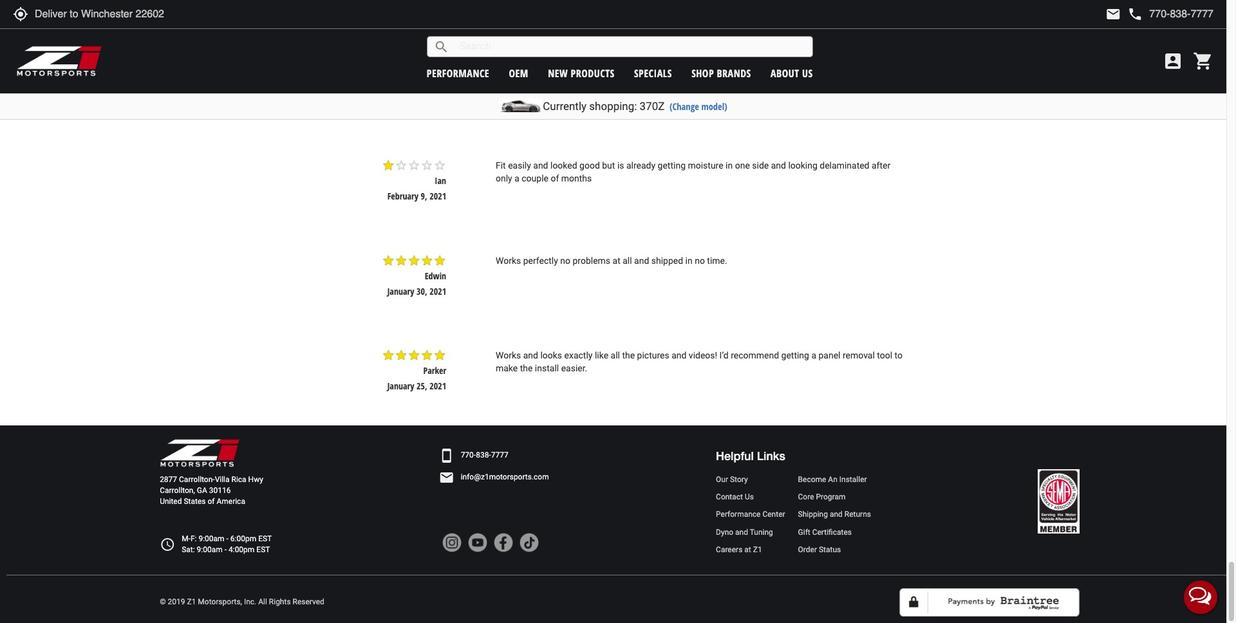Task type: locate. For each thing, give the bounding box(es) containing it.
at down dyno and tuning link
[[745, 545, 752, 554]]

installation
[[571, 66, 615, 76]]

careers at z1
[[716, 545, 762, 554]]

the
[[706, 66, 719, 76], [623, 351, 635, 361], [520, 364, 533, 374]]

and up the install
[[524, 351, 538, 361]]

brands
[[717, 66, 752, 80]]

january left 25,
[[388, 380, 415, 392]]

2021 for star star_border star_border star_border star_border ian february 9, 2021
[[430, 190, 447, 203]]

370z
[[640, 100, 665, 113]]

plus
[[617, 66, 634, 76]]

getting left panel
[[782, 351, 810, 361]]

1 vertical spatial at
[[745, 545, 752, 554]]

new
[[548, 66, 568, 80]]

smartphone
[[439, 448, 455, 464]]

edwin
[[425, 270, 447, 282]]

0 vertical spatial 2021
[[430, 190, 447, 203]]

all right like
[[611, 351, 620, 361]]

youtube link image
[[468, 533, 487, 553]]

0 vertical spatial in
[[726, 161, 733, 171]]

0 vertical spatial z1
[[753, 545, 762, 554]]

all
[[623, 256, 632, 266], [611, 351, 620, 361]]

2877
[[160, 475, 177, 485]]

z1
[[753, 545, 762, 554], [187, 598, 196, 607]]

getting inside works and looks exactly like all the pictures and videos! i'd recommend getting a panel removal tool to make the install easier.
[[782, 351, 810, 361]]

our story link
[[716, 475, 786, 486]]

0 vertical spatial us
[[803, 66, 813, 80]]

3 2021 from the top
[[430, 380, 447, 392]]

account_box link
[[1160, 51, 1187, 72]]

est right 4:00pm
[[257, 545, 270, 554]]

shopping:
[[590, 100, 637, 113]]

pictures
[[637, 351, 670, 361]]

january inside star star star star star edwin january 30, 2021
[[388, 285, 415, 298]]

0 vertical spatial the
[[706, 66, 719, 76]]

1 horizontal spatial us
[[803, 66, 813, 80]]

1 vertical spatial 2021
[[430, 285, 447, 298]]

a right only
[[515, 174, 520, 184]]

during
[[679, 66, 704, 76]]

no right 'perfectly'
[[561, 256, 571, 266]]

tool
[[878, 351, 893, 361]]

star inside star star_border star_border star_border star_border ian february 9, 2021
[[382, 159, 395, 172]]

us right about
[[803, 66, 813, 80]]

1 2021 from the top
[[430, 190, 447, 203]]

0 vertical spatial 9:00am
[[199, 534, 225, 543]]

helpful links
[[716, 449, 786, 463]]

all right problems
[[623, 256, 632, 266]]

0 horizontal spatial in
[[686, 256, 693, 266]]

0 vertical spatial works
[[496, 256, 521, 266]]

2021 down parker
[[430, 380, 447, 392]]

2021
[[430, 190, 447, 203], [430, 285, 447, 298], [430, 380, 447, 392]]

1 horizontal spatial in
[[726, 161, 733, 171]]

1 vertical spatial looks
[[541, 351, 562, 361]]

2 vertical spatial the
[[520, 364, 533, 374]]

recommend
[[731, 351, 780, 361]]

1 vertical spatial all
[[611, 351, 620, 361]]

shop brands link
[[692, 66, 752, 80]]

1 vertical spatial us
[[745, 493, 754, 502]]

2 january from the top
[[388, 380, 415, 392]]

1 horizontal spatial all
[[623, 256, 632, 266]]

838-
[[476, 451, 491, 460]]

- left 4:00pm
[[225, 545, 227, 554]]

email
[[439, 470, 455, 485]]

1 no from the left
[[561, 256, 571, 266]]

and right side
[[772, 161, 786, 171]]

1 horizontal spatial z1
[[753, 545, 762, 554]]

about
[[771, 66, 800, 80]]

z1 right 2019
[[187, 598, 196, 607]]

us down our story link
[[745, 493, 754, 502]]

ga
[[197, 487, 207, 496]]

1 vertical spatial 9:00am
[[197, 545, 223, 554]]

1 vertical spatial works
[[496, 351, 521, 361]]

in left one
[[726, 161, 733, 171]]

0 horizontal spatial the
[[520, 364, 533, 374]]

0 horizontal spatial no
[[561, 256, 571, 266]]

certificates
[[813, 528, 852, 537]]

9:00am right sat:
[[197, 545, 223, 554]]

0 vertical spatial of
[[551, 174, 559, 184]]

installer
[[840, 475, 867, 485]]

one
[[735, 161, 750, 171]]

1 horizontal spatial a
[[812, 351, 817, 361]]

shop brands
[[692, 66, 752, 80]]

all for star star star star star parker january 25, 2021
[[611, 351, 620, 361]]

1 vertical spatial z1
[[187, 598, 196, 607]]

access_time m-f: 9:00am - 6:00pm est sat: 9:00am - 4:00pm est
[[160, 534, 272, 554]]

0 horizontal spatial looks
[[541, 351, 562, 361]]

2021 inside star star_border star_border star_border star_border ian february 9, 2021
[[430, 190, 447, 203]]

looks up the install
[[541, 351, 562, 361]]

2 star_border from the left
[[408, 159, 421, 172]]

0 horizontal spatial us
[[745, 493, 754, 502]]

performance center link
[[716, 510, 786, 521]]

works for star star star star star edwin january 30, 2021
[[496, 256, 521, 266]]

ian
[[435, 175, 447, 187]]

shipping and returns
[[798, 510, 872, 519]]

gift certificates
[[798, 528, 852, 537]]

m-
[[182, 534, 191, 543]]

2021 inside star star star star star parker january 25, 2021
[[430, 380, 447, 392]]

0 horizontal spatial at
[[613, 256, 621, 266]]

but
[[602, 161, 615, 171]]

1 vertical spatial the
[[623, 351, 635, 361]]

access_time
[[160, 537, 175, 553]]

0 horizontal spatial of
[[208, 498, 215, 507]]

shop
[[692, 66, 714, 80]]

day
[[721, 66, 735, 76]]

2021 inside star star star star star edwin january 30, 2021
[[430, 285, 447, 298]]

night
[[744, 66, 764, 76]]

works for star star star star star parker january 25, 2021
[[496, 351, 521, 361]]

january for star star star star star edwin january 30, 2021
[[388, 285, 415, 298]]

no
[[561, 256, 571, 266], [695, 256, 705, 266]]

story
[[730, 475, 748, 485]]

order status
[[798, 545, 841, 554]]

6:00pm
[[231, 534, 257, 543]]

0 horizontal spatial a
[[515, 174, 520, 184]]

helpful
[[716, 449, 754, 463]]

performance center
[[716, 510, 786, 519]]

9:00am right f: at bottom left
[[199, 534, 225, 543]]

30,
[[417, 285, 428, 298]]

info@z1motorsports.com
[[461, 473, 549, 482]]

0 vertical spatial a
[[515, 174, 520, 184]]

0 vertical spatial at
[[613, 256, 621, 266]]

the left day
[[706, 66, 719, 76]]

9,
[[421, 190, 428, 203]]

parker
[[424, 365, 447, 377]]

0 horizontal spatial z1
[[187, 598, 196, 607]]

february
[[388, 190, 419, 203]]

star star star star star parker january 25, 2021
[[382, 349, 447, 392]]

currently
[[543, 100, 587, 113]]

1 vertical spatial of
[[208, 498, 215, 507]]

motorsports,
[[198, 598, 242, 607]]

looks inside works and looks exactly like all the pictures and videos! i'd recommend getting a panel removal tool to make the install easier.
[[541, 351, 562, 361]]

0 vertical spatial getting
[[658, 161, 686, 171]]

of down 'looked'
[[551, 174, 559, 184]]

1 horizontal spatial getting
[[782, 351, 810, 361]]

-
[[226, 534, 229, 543], [225, 545, 227, 554]]

2021 down the edwin
[[430, 285, 447, 298]]

z1 down tuning
[[753, 545, 762, 554]]

install
[[535, 364, 559, 374]]

1 january from the top
[[388, 285, 415, 298]]

0 vertical spatial january
[[388, 285, 415, 298]]

an
[[829, 475, 838, 485]]

works left 'perfectly'
[[496, 256, 521, 266]]

star_border
[[395, 159, 408, 172], [408, 159, 421, 172], [421, 159, 434, 172], [434, 159, 447, 172]]

1 star_border from the left
[[395, 159, 408, 172]]

january left 30,
[[388, 285, 415, 298]]

4 star_border from the left
[[434, 159, 447, 172]]

specials
[[635, 66, 672, 80]]

2 vertical spatial 2021
[[430, 380, 447, 392]]

works up make
[[496, 351, 521, 361]]

rica
[[232, 475, 246, 485]]

program
[[816, 493, 846, 502]]

0 horizontal spatial all
[[611, 351, 620, 361]]

the right make
[[520, 364, 533, 374]]

and down core program link
[[830, 510, 843, 519]]

getting right already
[[658, 161, 686, 171]]

1 horizontal spatial at
[[745, 545, 752, 554]]

0 vertical spatial all
[[623, 256, 632, 266]]

reserved
[[293, 598, 325, 607]]

1 horizontal spatial no
[[695, 256, 705, 266]]

0 vertical spatial -
[[226, 534, 229, 543]]

a left panel
[[812, 351, 817, 361]]

our
[[716, 475, 729, 485]]

1 vertical spatial getting
[[782, 351, 810, 361]]

status
[[819, 545, 841, 554]]

1 vertical spatial a
[[812, 351, 817, 361]]

and left videos!
[[672, 351, 687, 361]]

at right problems
[[613, 256, 621, 266]]

i'd
[[720, 351, 729, 361]]

shopping_cart link
[[1190, 51, 1214, 72]]

2 works from the top
[[496, 351, 521, 361]]

contact
[[716, 493, 743, 502]]

2 2021 from the top
[[430, 285, 447, 298]]

oem link
[[509, 66, 529, 80]]

and left shipped
[[635, 256, 650, 266]]

/
[[738, 66, 741, 76]]

works inside works and looks exactly like all the pictures and videos! i'd recommend getting a panel removal tool to make the install easier.
[[496, 351, 521, 361]]

gift certificates link
[[798, 527, 872, 538]]

in right shipped
[[686, 256, 693, 266]]

tuning
[[750, 528, 774, 537]]

delaminated
[[820, 161, 870, 171]]

no left time.
[[695, 256, 705, 266]]

2 horizontal spatial the
[[706, 66, 719, 76]]

carrollton-
[[179, 475, 215, 485]]

the left the 'pictures'
[[623, 351, 635, 361]]

all inside works and looks exactly like all the pictures and videos! i'd recommend getting a panel removal tool to make the install easier.
[[611, 351, 620, 361]]

0 horizontal spatial getting
[[658, 161, 686, 171]]

january inside star star star star star parker january 25, 2021
[[388, 380, 415, 392]]

of inside fit easily and looked good but is already getting moisture in one side and looking delaminated after only a couple of months
[[551, 174, 559, 184]]

already
[[627, 161, 656, 171]]

time.
[[708, 256, 728, 266]]

perfectly
[[524, 256, 558, 266]]

of down '30116'
[[208, 498, 215, 507]]

1 vertical spatial january
[[388, 380, 415, 392]]

a
[[515, 174, 520, 184], [812, 351, 817, 361]]

1 horizontal spatial looks
[[636, 66, 658, 76]]

est right 6:00pm
[[258, 534, 272, 543]]

dyno and tuning
[[716, 528, 774, 537]]

- left 6:00pm
[[226, 534, 229, 543]]

1 horizontal spatial of
[[551, 174, 559, 184]]

1 works from the top
[[496, 256, 521, 266]]

hwy
[[248, 475, 263, 485]]

and right dyno
[[736, 528, 749, 537]]

0 vertical spatial looks
[[636, 66, 658, 76]]

2021 right 9,
[[430, 190, 447, 203]]

new products
[[548, 66, 615, 80]]

inc.
[[244, 598, 257, 607]]

facebook link image
[[494, 533, 513, 553]]

looks left sick
[[636, 66, 658, 76]]



Task type: describe. For each thing, give the bounding box(es) containing it.
good
[[580, 161, 600, 171]]

1 vertical spatial est
[[257, 545, 270, 554]]

dyno and tuning link
[[716, 527, 786, 538]]

dyno
[[716, 528, 734, 537]]

months
[[562, 174, 592, 184]]

model)
[[702, 100, 728, 113]]

getting inside fit easily and looked good but is already getting moisture in one side and looking delaminated after only a couple of months
[[658, 161, 686, 171]]

shipped
[[652, 256, 684, 266]]

1 vertical spatial -
[[225, 545, 227, 554]]

and up couple
[[534, 161, 549, 171]]

anthony
[[417, 80, 447, 92]]

770-838-7777 link
[[461, 450, 509, 461]]

instagram link image
[[442, 533, 462, 553]]

tiktok link image
[[520, 533, 539, 553]]

3 star_border from the left
[[421, 159, 434, 172]]

villa
[[215, 475, 230, 485]]

january for star star star star star parker january 25, 2021
[[388, 380, 415, 392]]

search
[[434, 39, 449, 54]]

problems
[[573, 256, 611, 266]]

all for star star star star star edwin january 30, 2021
[[623, 256, 632, 266]]

products
[[571, 66, 615, 80]]

about us link
[[771, 66, 813, 80]]

2021 for star star star star star edwin january 30, 2021
[[430, 285, 447, 298]]

looking
[[789, 161, 818, 171]]

returns
[[845, 510, 872, 519]]

exactly
[[565, 351, 593, 361]]

star star anthony
[[417, 64, 447, 92]]

email info@z1motorsports.com
[[439, 470, 549, 485]]

info@z1motorsports.com link
[[461, 472, 549, 483]]

become an installer
[[798, 475, 867, 485]]

easily
[[508, 161, 531, 171]]

in inside fit easily and looked good but is already getting moisture in one side and looking delaminated after only a couple of months
[[726, 161, 733, 171]]

account_box
[[1163, 51, 1184, 72]]

us for contact us
[[745, 493, 754, 502]]

2021 for star star star star star parker january 25, 2021
[[430, 380, 447, 392]]

star star star star star edwin january 30, 2021
[[382, 254, 447, 298]]

moisture
[[688, 161, 724, 171]]

1 horizontal spatial the
[[623, 351, 635, 361]]

2 no from the left
[[695, 256, 705, 266]]

z1 for at
[[753, 545, 762, 554]]

great quality, easy installation plus looks sick during the day / night
[[496, 66, 764, 76]]

my_location
[[13, 6, 28, 22]]

fit easily and looked good but is already getting moisture in one side and looking delaminated after only a couple of months
[[496, 161, 891, 184]]

0 vertical spatial est
[[258, 534, 272, 543]]

mail
[[1106, 6, 1122, 22]]

order status link
[[798, 545, 872, 556]]

links
[[757, 449, 786, 463]]

2877 carrollton-villa rica hwy carrollton, ga 30116 united states of america
[[160, 475, 263, 507]]

specials link
[[635, 66, 672, 80]]

center
[[763, 510, 786, 519]]

z1 company logo image
[[160, 438, 240, 468]]

770-
[[461, 451, 476, 460]]

star star_border star_border star_border star_border ian february 9, 2021
[[382, 159, 447, 203]]

looked
[[551, 161, 578, 171]]

(change model) link
[[670, 100, 728, 113]]

© 2019 z1 motorsports, inc. all rights reserved
[[160, 598, 325, 607]]

our story
[[716, 475, 748, 485]]

fit
[[496, 161, 506, 171]]

z1 motorsports logo image
[[16, 45, 103, 77]]

4:00pm
[[229, 545, 255, 554]]

1 vertical spatial in
[[686, 256, 693, 266]]

smartphone 770-838-7777
[[439, 448, 509, 464]]

us for about us
[[803, 66, 813, 80]]

removal
[[843, 351, 875, 361]]

about us
[[771, 66, 813, 80]]

united
[[160, 498, 182, 507]]

only
[[496, 174, 513, 184]]

sema member logo image
[[1039, 470, 1080, 534]]

quality,
[[520, 66, 548, 76]]

performance link
[[427, 66, 490, 80]]

states
[[184, 498, 206, 507]]

easier.
[[561, 364, 588, 374]]

become
[[798, 475, 827, 485]]

all
[[258, 598, 267, 607]]

sick
[[660, 66, 677, 76]]

7777
[[491, 451, 509, 460]]

of inside 2877 carrollton-villa rica hwy carrollton, ga 30116 united states of america
[[208, 498, 215, 507]]

sat:
[[182, 545, 195, 554]]

works and looks exactly like all the pictures and videos! i'd recommend getting a panel removal tool to make the install easier.
[[496, 351, 903, 374]]

30116
[[209, 487, 231, 496]]

mail phone
[[1106, 6, 1144, 22]]

panel
[[819, 351, 841, 361]]

a inside works and looks exactly like all the pictures and videos! i'd recommend getting a panel removal tool to make the install easier.
[[812, 351, 817, 361]]

a inside fit easily and looked good but is already getting moisture in one side and looking delaminated after only a couple of months
[[515, 174, 520, 184]]

like
[[595, 351, 609, 361]]

great
[[496, 66, 518, 76]]

videos!
[[689, 351, 718, 361]]

f:
[[191, 534, 197, 543]]

Search search field
[[449, 37, 813, 57]]

make
[[496, 364, 518, 374]]

rights
[[269, 598, 291, 607]]

©
[[160, 598, 166, 607]]

core program
[[798, 493, 846, 502]]

contact us link
[[716, 492, 786, 503]]

z1 for 2019
[[187, 598, 196, 607]]



Task type: vqa. For each thing, say whether or not it's contained in the screenshot.
right looks
yes



